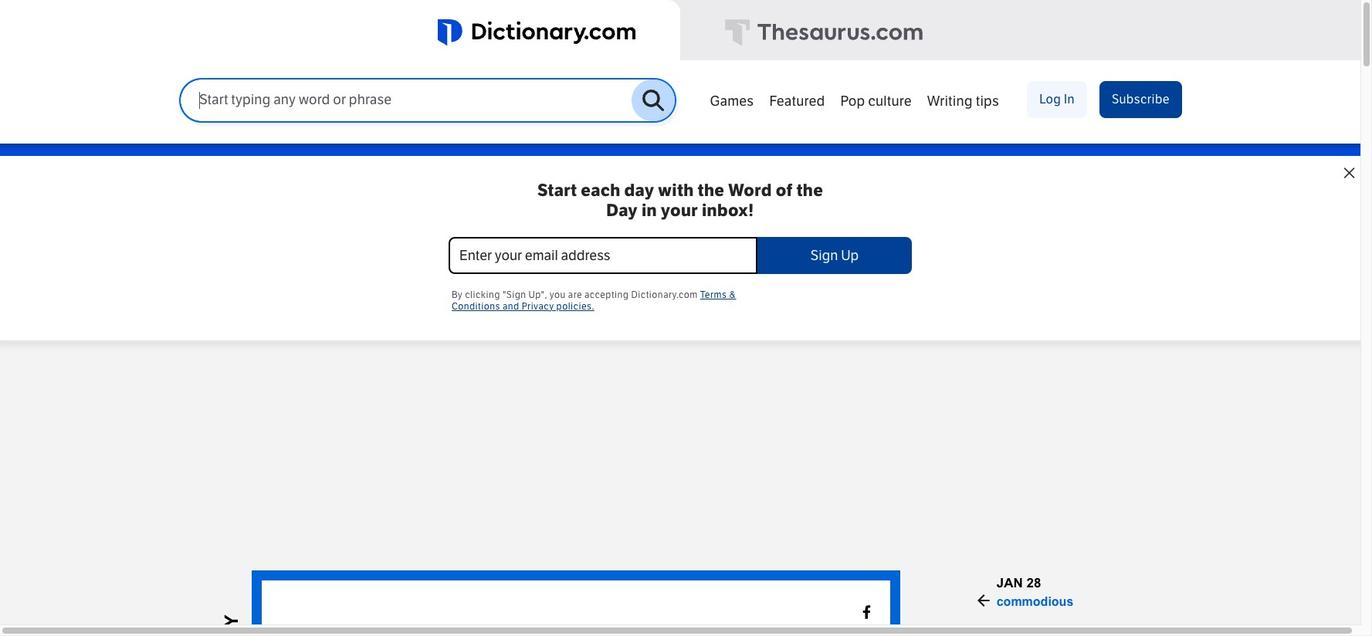 Task type: locate. For each thing, give the bounding box(es) containing it.
conditions
[[452, 301, 500, 312]]

subscribe
[[1112, 92, 1170, 106]]

featured
[[769, 93, 825, 110]]

by
[[452, 289, 463, 300]]

1 the from the left
[[698, 181, 724, 201]]

pop culture
[[840, 93, 912, 110]]

log in button
[[1027, 81, 1087, 118]]

terms
[[700, 289, 727, 300]]

featured link
[[762, 85, 833, 114]]

inbox!
[[702, 201, 754, 221]]

1 horizontal spatial the
[[796, 181, 823, 201]]

switch site tab list
[[0, 0, 1361, 62]]

Start typing any word or phrase text field
[[181, 91, 632, 109]]

subscribe button
[[1100, 81, 1182, 118]]

up",
[[529, 289, 547, 300]]

log
[[1039, 92, 1061, 106]]

you
[[550, 289, 566, 300]]

are
[[568, 289, 582, 300]]

games link
[[702, 85, 762, 114]]

None submit
[[757, 237, 912, 274]]

with
[[658, 181, 694, 201]]

writing
[[927, 93, 973, 110]]

your
[[661, 201, 698, 221]]

and
[[503, 301, 519, 312]]

by clicking "sign up", you are accepting dictionary.com
[[452, 289, 700, 300]]

policies.
[[556, 301, 594, 312]]

the
[[698, 181, 724, 201], [796, 181, 823, 201]]

of
[[776, 181, 793, 201]]

jan 28 commodious
[[997, 576, 1073, 608]]

pop culture link
[[833, 85, 919, 114]]

log in
[[1039, 92, 1075, 106]]

games
[[710, 93, 754, 110]]

0 horizontal spatial the
[[698, 181, 724, 201]]

28
[[1027, 576, 1041, 591]]

culture
[[868, 93, 912, 110]]

pop
[[840, 93, 865, 110]]

the right of
[[796, 181, 823, 201]]

pages menu element
[[702, 79, 1182, 144]]

the up inbox!
[[698, 181, 724, 201]]



Task type: vqa. For each thing, say whether or not it's contained in the screenshot.
Calling all cruciverbalists! Sharpen your mind with crosswords and word games, or take a brain break with your favorite classic games.
no



Task type: describe. For each thing, give the bounding box(es) containing it.
writing tips link
[[919, 85, 1007, 114]]

&
[[729, 289, 736, 300]]

✕ button
[[1332, 156, 1366, 190]]

privacy
[[522, 301, 554, 312]]

tips
[[976, 93, 999, 110]]

start each day with the word of the day in your inbox!
[[537, 181, 823, 221]]

in
[[642, 201, 657, 221]]

start
[[537, 181, 577, 201]]

writing tips
[[927, 93, 999, 110]]

2 the from the left
[[796, 181, 823, 201]]

day
[[606, 201, 638, 221]]

commodious
[[997, 595, 1073, 608]]

✕
[[1343, 164, 1355, 182]]

in
[[1064, 92, 1075, 106]]

Enter your email address email field
[[449, 237, 757, 274]]

each
[[581, 181, 621, 201]]

clicking
[[465, 289, 500, 300]]

dictionary.com
[[631, 289, 698, 300]]

jan
[[997, 576, 1023, 591]]

word
[[728, 181, 772, 201]]

day
[[624, 181, 654, 201]]

terms & conditions and privacy policies. link
[[452, 289, 736, 312]]

"sign
[[503, 289, 526, 300]]

accepting
[[584, 289, 629, 300]]

terms & conditions and privacy policies.
[[452, 289, 736, 312]]



